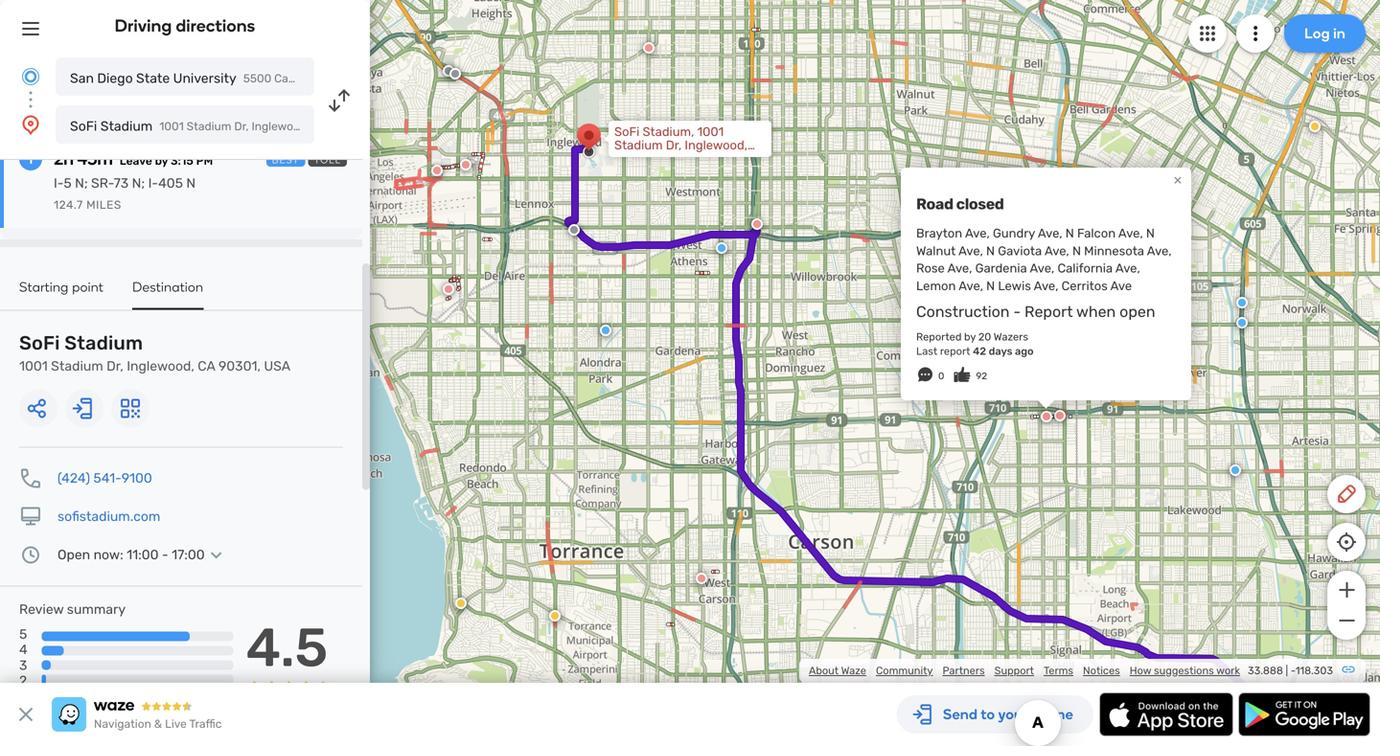 Task type: vqa. For each thing, say whether or not it's contained in the screenshot.
hours
no



Task type: locate. For each thing, give the bounding box(es) containing it.
0 horizontal spatial 5
[[19, 627, 27, 643]]

1001 right stadium,
[[697, 125, 724, 139]]

|
[[1286, 665, 1288, 678]]

ave, up minnesota
[[1118, 226, 1143, 241]]

1 i- from the left
[[54, 175, 64, 191]]

1 vertical spatial 5
[[19, 627, 27, 643]]

405
[[158, 175, 183, 191]]

zoom in image
[[1334, 579, 1358, 602]]

i-
[[54, 175, 64, 191], [148, 175, 158, 191]]

0 vertical spatial police image
[[716, 242, 727, 254]]

closed
[[956, 195, 1004, 213]]

5 up the 124.7
[[64, 175, 72, 191]]

0 horizontal spatial road closed image
[[443, 284, 454, 295]]

33.888
[[1248, 665, 1283, 678]]

90301, inside sofi stadium, 1001 stadium dr, inglewood, ca 90301, usa
[[634, 151, 673, 166]]

1 vertical spatial road closed image
[[460, 159, 472, 171]]

location image
[[19, 113, 42, 136]]

1 horizontal spatial usa
[[369, 120, 392, 133]]

ave,
[[965, 226, 990, 241], [1038, 226, 1062, 241], [1118, 226, 1143, 241], [958, 244, 983, 259], [1045, 244, 1069, 259], [1147, 244, 1172, 259], [947, 261, 972, 276], [1030, 261, 1054, 276], [1115, 261, 1140, 276], [959, 279, 983, 294], [1034, 279, 1058, 294]]

0 vertical spatial inglewood,
[[252, 120, 310, 133]]

sofi up 45m
[[70, 118, 97, 134]]

ave, up gaviota
[[1038, 226, 1062, 241]]

0 horizontal spatial i-
[[54, 175, 64, 191]]

124.7
[[54, 198, 83, 212]]

n right the 405
[[186, 175, 196, 191]]

1 horizontal spatial 5
[[64, 175, 72, 191]]

n
[[186, 175, 196, 191], [1065, 226, 1074, 241], [1146, 226, 1155, 241], [986, 244, 995, 259], [1072, 244, 1081, 259], [986, 279, 995, 294]]

brayton
[[916, 226, 962, 241]]

0 horizontal spatial ca
[[198, 358, 215, 374]]

- right '|' in the right bottom of the page
[[1291, 665, 1295, 678]]

zoom out image
[[1334, 610, 1358, 633]]

stadium,
[[643, 125, 694, 139]]

2 horizontal spatial inglewood,
[[685, 138, 748, 153]]

support
[[994, 665, 1034, 678]]

lewis
[[998, 279, 1031, 294]]

1 horizontal spatial sofi
[[70, 118, 97, 134]]

sofi stadium 1001 stadium dr, inglewood, ca 90301, usa up pm
[[70, 118, 392, 134]]

partners link
[[942, 665, 985, 678]]

sofi down starting point button
[[19, 332, 60, 355]]

clock image
[[19, 544, 42, 567]]

n inside i-5 n; sr-73 n; i-405 n 124.7 miles
[[186, 175, 196, 191]]

ca
[[312, 120, 327, 133], [614, 151, 631, 166], [198, 358, 215, 374]]

1 horizontal spatial n;
[[132, 175, 145, 191]]

1001 down starting point button
[[19, 358, 48, 374]]

driving
[[115, 15, 172, 36]]

starting point
[[19, 279, 104, 295]]

n down "gardenia"
[[986, 279, 995, 294]]

usa
[[369, 120, 392, 133], [676, 151, 700, 166], [264, 358, 290, 374]]

stadium inside sofi stadium, 1001 stadium dr, inglewood, ca 90301, usa
[[614, 138, 663, 153]]

miles
[[86, 198, 122, 212]]

2 vertical spatial ca
[[198, 358, 215, 374]]

i- up the 124.7
[[54, 175, 64, 191]]

0 vertical spatial usa
[[369, 120, 392, 133]]

2 horizontal spatial dr,
[[666, 138, 682, 153]]

3:15
[[171, 154, 193, 168]]

×
[[1174, 171, 1182, 189]]

terms
[[1044, 665, 1073, 678]]

n; left "sr-"
[[75, 175, 88, 191]]

0 vertical spatial dr,
[[234, 120, 249, 133]]

about waze link
[[809, 665, 866, 678]]

0 horizontal spatial police image
[[600, 325, 611, 336]]

2 horizontal spatial 90301,
[[634, 151, 673, 166]]

dr,
[[234, 120, 249, 133], [666, 138, 682, 153], [106, 358, 123, 374]]

2 vertical spatial inglewood,
[[127, 358, 194, 374]]

n up "gardenia"
[[986, 244, 995, 259]]

1 vertical spatial inglewood,
[[685, 138, 748, 153]]

1 vertical spatial 90301,
[[634, 151, 673, 166]]

current location image
[[19, 65, 42, 88]]

review
[[19, 602, 64, 618]]

ave, right walnut
[[958, 244, 983, 259]]

1 vertical spatial -
[[162, 547, 168, 563]]

5 inside 5 4 3 2
[[19, 627, 27, 643]]

73
[[114, 175, 129, 191]]

2 vertical spatial 90301,
[[218, 358, 261, 374]]

1 horizontal spatial road closed image
[[696, 573, 707, 585]]

n; right 73
[[132, 175, 145, 191]]

0 vertical spatial road closed image
[[431, 165, 443, 176]]

0 horizontal spatial inglewood,
[[127, 358, 194, 374]]

san diego state university
[[70, 70, 236, 86]]

1 horizontal spatial police image
[[1236, 297, 1248, 309]]

point
[[72, 279, 104, 295]]

90301,
[[330, 120, 366, 133], [634, 151, 673, 166], [218, 358, 261, 374]]

- right 11:00
[[162, 547, 168, 563]]

road
[[916, 195, 953, 213]]

0 horizontal spatial -
[[162, 547, 168, 563]]

0 horizontal spatial n;
[[75, 175, 88, 191]]

(424) 541-9100
[[58, 471, 152, 486]]

by left 20
[[964, 331, 976, 344]]

ave
[[1110, 279, 1132, 294]]

support link
[[994, 665, 1034, 678]]

notices link
[[1083, 665, 1120, 678]]

2 vertical spatial road closed image
[[443, 284, 454, 295]]

0 vertical spatial -
[[1013, 303, 1021, 321]]

sofi stadium 1001 stadium dr, inglewood, ca 90301, usa down destination button
[[19, 332, 290, 374]]

0 vertical spatial by
[[155, 154, 168, 168]]

2 vertical spatial -
[[1291, 665, 1295, 678]]

now:
[[94, 547, 123, 563]]

gardenia
[[975, 261, 1027, 276]]

how
[[1130, 665, 1151, 678]]

1 horizontal spatial 90301,
[[330, 120, 366, 133]]

navigation
[[94, 718, 151, 731]]

2 horizontal spatial usa
[[676, 151, 700, 166]]

accident image
[[443, 65, 454, 77], [449, 68, 461, 80], [568, 224, 580, 236]]

sofistadium.com
[[58, 509, 160, 525]]

ave, up report
[[1034, 279, 1058, 294]]

0 vertical spatial 5
[[64, 175, 72, 191]]

1 vertical spatial by
[[964, 331, 976, 344]]

1 horizontal spatial by
[[964, 331, 976, 344]]

9100
[[121, 471, 152, 486]]

by left '3:15'
[[155, 154, 168, 168]]

ave, up ave at right top
[[1115, 261, 1140, 276]]

20
[[978, 331, 991, 344]]

0 horizontal spatial road closed image
[[431, 165, 443, 176]]

5 up the 3
[[19, 627, 27, 643]]

-
[[1013, 303, 1021, 321], [162, 547, 168, 563], [1291, 665, 1295, 678]]

0 horizontal spatial hazard image
[[455, 598, 467, 610]]

2 n; from the left
[[132, 175, 145, 191]]

1 vertical spatial ca
[[614, 151, 631, 166]]

0 vertical spatial hazard image
[[455, 598, 467, 610]]

1 horizontal spatial i-
[[148, 175, 158, 191]]

1001 up '3:15'
[[159, 120, 184, 133]]

1 horizontal spatial inglewood,
[[252, 120, 310, 133]]

0 horizontal spatial by
[[155, 154, 168, 168]]

gundry
[[993, 226, 1035, 241]]

1 horizontal spatial ca
[[312, 120, 327, 133]]

by inside 2h 45m leave by 3:15 pm
[[155, 154, 168, 168]]

navigation & live traffic
[[94, 718, 222, 731]]

wazers
[[994, 331, 1028, 344]]

sofi left stadium,
[[614, 125, 639, 139]]

0 vertical spatial ca
[[312, 120, 327, 133]]

chevron down image
[[205, 548, 228, 563]]

i- down leave
[[148, 175, 158, 191]]

n;
[[75, 175, 88, 191], [132, 175, 145, 191]]

best
[[272, 154, 300, 166]]

road closed image
[[643, 42, 655, 54], [460, 159, 472, 171], [443, 284, 454, 295]]

open
[[58, 547, 90, 563]]

reported
[[916, 331, 962, 344]]

2 horizontal spatial -
[[1291, 665, 1295, 678]]

sr-
[[91, 175, 114, 191]]

report
[[1025, 303, 1073, 321]]

0 vertical spatial 90301,
[[330, 120, 366, 133]]

5
[[64, 175, 72, 191], [19, 627, 27, 643]]

police image
[[1236, 297, 1248, 309], [600, 325, 611, 336]]

community link
[[876, 665, 933, 678]]

terms link
[[1044, 665, 1073, 678]]

1
[[28, 151, 33, 167]]

1 vertical spatial dr,
[[666, 138, 682, 153]]

hazard image
[[455, 598, 467, 610], [549, 610, 561, 622]]

police image
[[716, 242, 727, 254], [1236, 317, 1248, 329], [1230, 465, 1241, 476]]

1001 inside sofi stadium, 1001 stadium dr, inglewood, ca 90301, usa
[[697, 125, 724, 139]]

sofi stadium 1001 stadium dr, inglewood, ca 90301, usa
[[70, 118, 392, 134], [19, 332, 290, 374]]

2 horizontal spatial road closed image
[[643, 42, 655, 54]]

2 horizontal spatial road closed image
[[751, 219, 763, 230]]

1 horizontal spatial -
[[1013, 303, 1021, 321]]

gaviota
[[998, 244, 1042, 259]]

1 horizontal spatial 1001
[[159, 120, 184, 133]]

sofi inside sofi stadium, 1001 stadium dr, inglewood, ca 90301, usa
[[614, 125, 639, 139]]

0 horizontal spatial dr,
[[106, 358, 123, 374]]

- up wazers
[[1013, 303, 1021, 321]]

0 horizontal spatial usa
[[264, 358, 290, 374]]

0 vertical spatial police image
[[1236, 297, 1248, 309]]

road closed image
[[431, 165, 443, 176], [751, 219, 763, 230], [696, 573, 707, 585]]

2 vertical spatial road closed image
[[696, 573, 707, 585]]

last
[[916, 345, 937, 358]]

when
[[1076, 303, 1116, 321]]

2 i- from the left
[[148, 175, 158, 191]]

by inside brayton ave, gundry ave, n falcon ave, n walnut ave, n gaviota ave, n minnesota ave, rose ave, gardenia ave, california ave, lemon ave, n lewis ave, cerritos ave construction - report when open reported by 20 wazers last report 42 days ago
[[964, 331, 976, 344]]

11:00
[[127, 547, 159, 563]]

1 vertical spatial police image
[[600, 325, 611, 336]]

open
[[1119, 303, 1155, 321]]

1 vertical spatial hazard image
[[549, 610, 561, 622]]

1 vertical spatial usa
[[676, 151, 700, 166]]

1 horizontal spatial road closed image
[[460, 159, 472, 171]]

inglewood,
[[252, 120, 310, 133], [685, 138, 748, 153], [127, 358, 194, 374]]

ave, down gaviota
[[1030, 261, 1054, 276]]

(424) 541-9100 link
[[58, 471, 152, 486]]

2 horizontal spatial sofi
[[614, 125, 639, 139]]

0 horizontal spatial 1001
[[19, 358, 48, 374]]

hazard image
[[1309, 121, 1321, 132]]

2 horizontal spatial ca
[[614, 151, 631, 166]]

1 vertical spatial road closed image
[[751, 219, 763, 230]]

0 vertical spatial road closed image
[[643, 42, 655, 54]]

2 horizontal spatial 1001
[[697, 125, 724, 139]]

0 horizontal spatial sofi
[[19, 332, 60, 355]]

1001
[[159, 120, 184, 133], [697, 125, 724, 139], [19, 358, 48, 374]]

17:00
[[172, 547, 205, 563]]

0 horizontal spatial 90301,
[[218, 358, 261, 374]]

san diego state university button
[[56, 58, 314, 96]]



Task type: describe. For each thing, give the bounding box(es) containing it.
2h
[[54, 149, 74, 169]]

cerritos
[[1061, 279, 1108, 294]]

leave
[[120, 154, 152, 168]]

3
[[19, 658, 27, 673]]

4
[[19, 642, 28, 658]]

rose
[[916, 261, 945, 276]]

destination
[[132, 279, 203, 295]]

n up california
[[1072, 244, 1081, 259]]

n left falcon
[[1065, 226, 1074, 241]]

0
[[938, 370, 944, 382]]

&
[[154, 718, 162, 731]]

open now: 11:00 - 17:00 button
[[58, 547, 228, 563]]

42
[[973, 345, 986, 358]]

review summary
[[19, 602, 126, 618]]

starting point button
[[19, 279, 104, 308]]

brayton ave, gundry ave, n falcon ave, n walnut ave, n gaviota ave, n minnesota ave, rose ave, gardenia ave, california ave, lemon ave, n lewis ave, cerritos ave construction - report when open reported by 20 wazers last report 42 days ago
[[916, 226, 1172, 358]]

walnut
[[916, 244, 956, 259]]

- inside brayton ave, gundry ave, n falcon ave, n walnut ave, n gaviota ave, n minnesota ave, rose ave, gardenia ave, california ave, lemon ave, n lewis ave, cerritos ave construction - report when open reported by 20 wazers last report 42 days ago
[[1013, 303, 1021, 321]]

118.303
[[1295, 665, 1333, 678]]

sofistadium.com link
[[58, 509, 160, 525]]

1 horizontal spatial dr,
[[234, 120, 249, 133]]

2 vertical spatial dr,
[[106, 358, 123, 374]]

california
[[1057, 261, 1113, 276]]

state
[[136, 70, 170, 86]]

suggestions
[[1154, 665, 1214, 678]]

about
[[809, 665, 839, 678]]

ave, right rose
[[947, 261, 972, 276]]

ave, up california
[[1045, 244, 1069, 259]]

minnesota
[[1084, 244, 1144, 259]]

ave, right minnesota
[[1147, 244, 1172, 259]]

ca inside sofi stadium, 1001 stadium dr, inglewood, ca 90301, usa
[[614, 151, 631, 166]]

university
[[173, 70, 236, 86]]

starting
[[19, 279, 69, 295]]

road closed
[[916, 195, 1004, 213]]

construction
[[916, 303, 1010, 321]]

(424)
[[58, 471, 90, 486]]

2 vertical spatial usa
[[264, 358, 290, 374]]

san
[[70, 70, 94, 86]]

partners
[[942, 665, 985, 678]]

notices
[[1083, 665, 1120, 678]]

about waze community partners support terms notices how suggestions work 33.888 | -118.303
[[809, 665, 1333, 678]]

usa inside sofi stadium, 1001 stadium dr, inglewood, ca 90301, usa
[[676, 151, 700, 166]]

inglewood, inside sofi stadium, 1001 stadium dr, inglewood, ca 90301, usa
[[685, 138, 748, 153]]

541-
[[93, 471, 121, 486]]

diego
[[97, 70, 133, 86]]

ago
[[1015, 345, 1034, 358]]

waze
[[841, 665, 866, 678]]

4.5
[[246, 616, 328, 680]]

falcon
[[1077, 226, 1116, 241]]

ave, up construction
[[959, 279, 983, 294]]

work
[[1216, 665, 1240, 678]]

traffic
[[189, 718, 222, 731]]

45m
[[77, 149, 113, 169]]

5 inside i-5 n; sr-73 n; i-405 n 124.7 miles
[[64, 175, 72, 191]]

link image
[[1341, 662, 1356, 678]]

summary
[[67, 602, 126, 618]]

1 n; from the left
[[75, 175, 88, 191]]

driving directions
[[115, 15, 255, 36]]

computer image
[[19, 506, 42, 529]]

1 vertical spatial sofi stadium 1001 stadium dr, inglewood, ca 90301, usa
[[19, 332, 290, 374]]

pm
[[196, 154, 213, 168]]

sofi inside sofi stadium 1001 stadium dr, inglewood, ca 90301, usa
[[19, 332, 60, 355]]

dr, inside sofi stadium, 1001 stadium dr, inglewood, ca 90301, usa
[[666, 138, 682, 153]]

how suggestions work link
[[1130, 665, 1240, 678]]

i-5 n; sr-73 n; i-405 n 124.7 miles
[[54, 175, 196, 212]]

2 vertical spatial police image
[[1230, 465, 1241, 476]]

2
[[19, 673, 27, 689]]

1 vertical spatial police image
[[1236, 317, 1248, 329]]

destination button
[[132, 279, 203, 310]]

community
[[876, 665, 933, 678]]

ave, down closed
[[965, 226, 990, 241]]

2h 45m leave by 3:15 pm
[[54, 149, 213, 169]]

x image
[[14, 703, 37, 726]]

live
[[165, 718, 187, 731]]

report
[[940, 345, 970, 358]]

days
[[989, 345, 1012, 358]]

toll
[[314, 154, 341, 166]]

92
[[976, 370, 987, 382]]

1 horizontal spatial hazard image
[[549, 610, 561, 622]]

sofi stadium, 1001 stadium dr, inglewood, ca 90301, usa
[[614, 125, 748, 166]]

n right falcon
[[1146, 226, 1155, 241]]

0 vertical spatial sofi stadium 1001 stadium dr, inglewood, ca 90301, usa
[[70, 118, 392, 134]]

call image
[[19, 467, 42, 490]]

pencil image
[[1335, 483, 1358, 506]]

directions
[[176, 15, 255, 36]]



